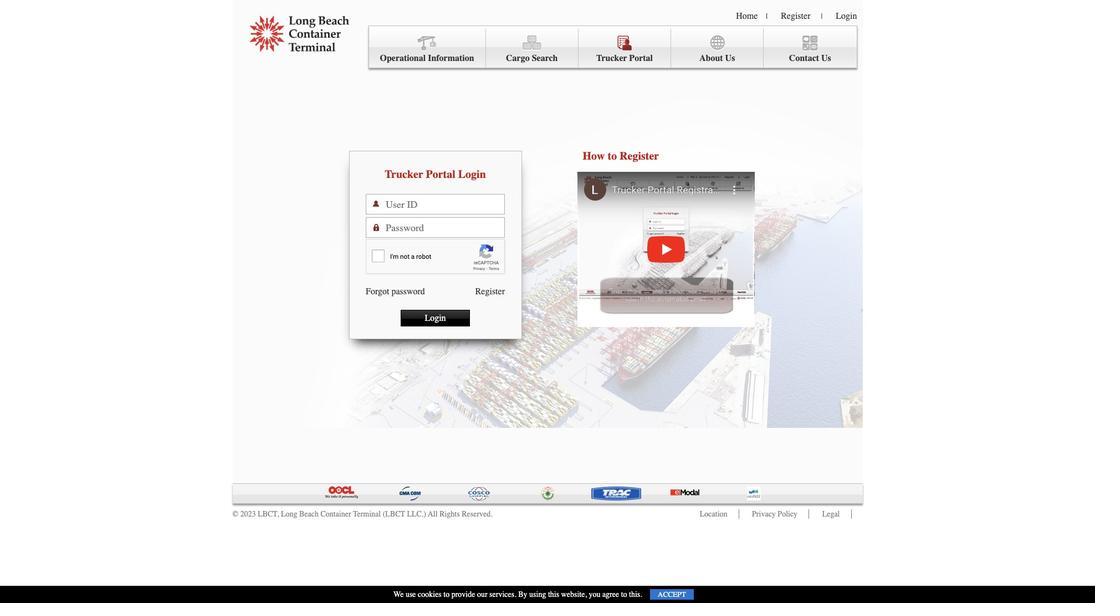 Task type: describe. For each thing, give the bounding box(es) containing it.
by
[[519, 590, 528, 599]]

terminal
[[353, 510, 381, 519]]

2 | from the left
[[822, 12, 823, 21]]

© 2023 lbct, long beach container terminal (lbct llc.) all rights reserved.
[[233, 510, 493, 519]]

privacy
[[753, 510, 776, 519]]

trucker portal login
[[385, 168, 486, 181]]

beach
[[299, 510, 319, 519]]

login link
[[836, 11, 858, 21]]

(lbct
[[383, 510, 405, 519]]

services.
[[490, 590, 517, 599]]

0 horizontal spatial register link
[[476, 287, 505, 297]]

1 vertical spatial register
[[620, 150, 659, 162]]

home
[[737, 11, 758, 21]]

container
[[321, 510, 351, 519]]

policy
[[778, 510, 798, 519]]

contact us
[[790, 53, 832, 63]]

portal for trucker portal login
[[426, 168, 456, 181]]

accept
[[658, 591, 686, 599]]

forgot
[[366, 287, 390, 297]]

cookies
[[418, 590, 442, 599]]

you
[[589, 590, 601, 599]]

User ID text field
[[386, 195, 505, 214]]

about
[[700, 53, 723, 63]]

0 horizontal spatial to
[[444, 590, 450, 599]]

privacy policy
[[753, 510, 798, 519]]

©
[[233, 510, 239, 519]]

operational
[[380, 53, 426, 63]]

rights
[[440, 510, 460, 519]]

agree
[[603, 590, 620, 599]]

long
[[281, 510, 297, 519]]

how
[[583, 150, 605, 162]]

operational information link
[[369, 29, 486, 68]]

reserved.
[[462, 510, 493, 519]]

cargo search link
[[486, 29, 579, 68]]

us for contact us
[[822, 53, 832, 63]]

accept button
[[650, 589, 694, 600]]

using
[[530, 590, 546, 599]]

our
[[477, 590, 488, 599]]

2 horizontal spatial to
[[621, 590, 628, 599]]

Password password field
[[386, 218, 505, 237]]

about us link
[[672, 29, 764, 68]]

website,
[[562, 590, 587, 599]]

portal for trucker portal
[[630, 53, 653, 63]]

register for the leftmost register link
[[476, 287, 505, 297]]

location
[[700, 510, 728, 519]]

how to register
[[583, 150, 659, 162]]



Task type: vqa. For each thing, say whether or not it's contained in the screenshot.
Officer for Horacio Correa
no



Task type: locate. For each thing, give the bounding box(es) containing it.
menu bar containing operational information
[[369, 26, 858, 68]]

1 horizontal spatial to
[[608, 150, 617, 162]]

to left this. on the right of the page
[[621, 590, 628, 599]]

us right contact
[[822, 53, 832, 63]]

about us
[[700, 53, 736, 63]]

location link
[[700, 510, 728, 519]]

trucker portal
[[597, 53, 653, 63]]

to left provide
[[444, 590, 450, 599]]

1 vertical spatial trucker
[[385, 168, 423, 181]]

this.
[[629, 590, 643, 599]]

cargo search
[[506, 53, 558, 63]]

2023
[[240, 510, 256, 519]]

to right how
[[608, 150, 617, 162]]

use
[[406, 590, 416, 599]]

0 horizontal spatial register
[[476, 287, 505, 297]]

trucker for trucker portal login
[[385, 168, 423, 181]]

1 vertical spatial register link
[[476, 287, 505, 297]]

1 vertical spatial portal
[[426, 168, 456, 181]]

operational information
[[380, 53, 475, 63]]

2 horizontal spatial login
[[836, 11, 858, 21]]

contact us link
[[764, 29, 857, 68]]

privacy policy link
[[753, 510, 798, 519]]

1 horizontal spatial us
[[822, 53, 832, 63]]

login button
[[401, 310, 470, 327]]

password
[[392, 287, 425, 297]]

| left login link
[[822, 12, 823, 21]]

trucker for trucker portal
[[597, 53, 627, 63]]

search
[[532, 53, 558, 63]]

legal link
[[823, 510, 840, 519]]

we
[[394, 590, 404, 599]]

2 horizontal spatial register
[[781, 11, 811, 21]]

0 horizontal spatial us
[[726, 53, 736, 63]]

|
[[767, 12, 768, 21], [822, 12, 823, 21]]

login down password
[[425, 313, 446, 323]]

register
[[781, 11, 811, 21], [620, 150, 659, 162], [476, 287, 505, 297]]

we use cookies to provide our services. by using this website, you agree to this.
[[394, 590, 643, 599]]

0 horizontal spatial |
[[767, 12, 768, 21]]

login
[[836, 11, 858, 21], [458, 168, 486, 181], [425, 313, 446, 323]]

us
[[726, 53, 736, 63], [822, 53, 832, 63]]

1 horizontal spatial portal
[[630, 53, 653, 63]]

| right home link
[[767, 12, 768, 21]]

1 us from the left
[[726, 53, 736, 63]]

1 | from the left
[[767, 12, 768, 21]]

1 horizontal spatial trucker
[[597, 53, 627, 63]]

all
[[428, 510, 438, 519]]

1 horizontal spatial register link
[[781, 11, 811, 21]]

llc.)
[[407, 510, 426, 519]]

0 vertical spatial portal
[[630, 53, 653, 63]]

0 vertical spatial trucker
[[597, 53, 627, 63]]

login for login link
[[836, 11, 858, 21]]

0 vertical spatial login
[[836, 11, 858, 21]]

cargo
[[506, 53, 530, 63]]

0 horizontal spatial login
[[425, 313, 446, 323]]

us for about us
[[726, 53, 736, 63]]

register link
[[781, 11, 811, 21], [476, 287, 505, 297]]

login up contact us link
[[836, 11, 858, 21]]

login inside button
[[425, 313, 446, 323]]

lbct,
[[258, 510, 279, 519]]

this
[[548, 590, 560, 599]]

2 us from the left
[[822, 53, 832, 63]]

1 vertical spatial login
[[458, 168, 486, 181]]

portal
[[630, 53, 653, 63], [426, 168, 456, 181]]

2 vertical spatial register
[[476, 287, 505, 297]]

trucker portal link
[[579, 29, 672, 68]]

portal inside 'link'
[[630, 53, 653, 63]]

1 horizontal spatial register
[[620, 150, 659, 162]]

home link
[[737, 11, 758, 21]]

us right about
[[726, 53, 736, 63]]

1 horizontal spatial login
[[458, 168, 486, 181]]

login up user id text box
[[458, 168, 486, 181]]

menu bar
[[369, 26, 858, 68]]

login for 'login' button
[[425, 313, 446, 323]]

provide
[[452, 590, 476, 599]]

trucker
[[597, 53, 627, 63], [385, 168, 423, 181]]

legal
[[823, 510, 840, 519]]

0 vertical spatial register link
[[781, 11, 811, 21]]

information
[[428, 53, 475, 63]]

contact
[[790, 53, 820, 63]]

0 horizontal spatial trucker
[[385, 168, 423, 181]]

register for right register link
[[781, 11, 811, 21]]

forgot password link
[[366, 287, 425, 297]]

to
[[608, 150, 617, 162], [444, 590, 450, 599], [621, 590, 628, 599]]

0 horizontal spatial portal
[[426, 168, 456, 181]]

forgot password
[[366, 287, 425, 297]]

0 vertical spatial register
[[781, 11, 811, 21]]

1 horizontal spatial |
[[822, 12, 823, 21]]

2 vertical spatial login
[[425, 313, 446, 323]]

trucker inside 'link'
[[597, 53, 627, 63]]



